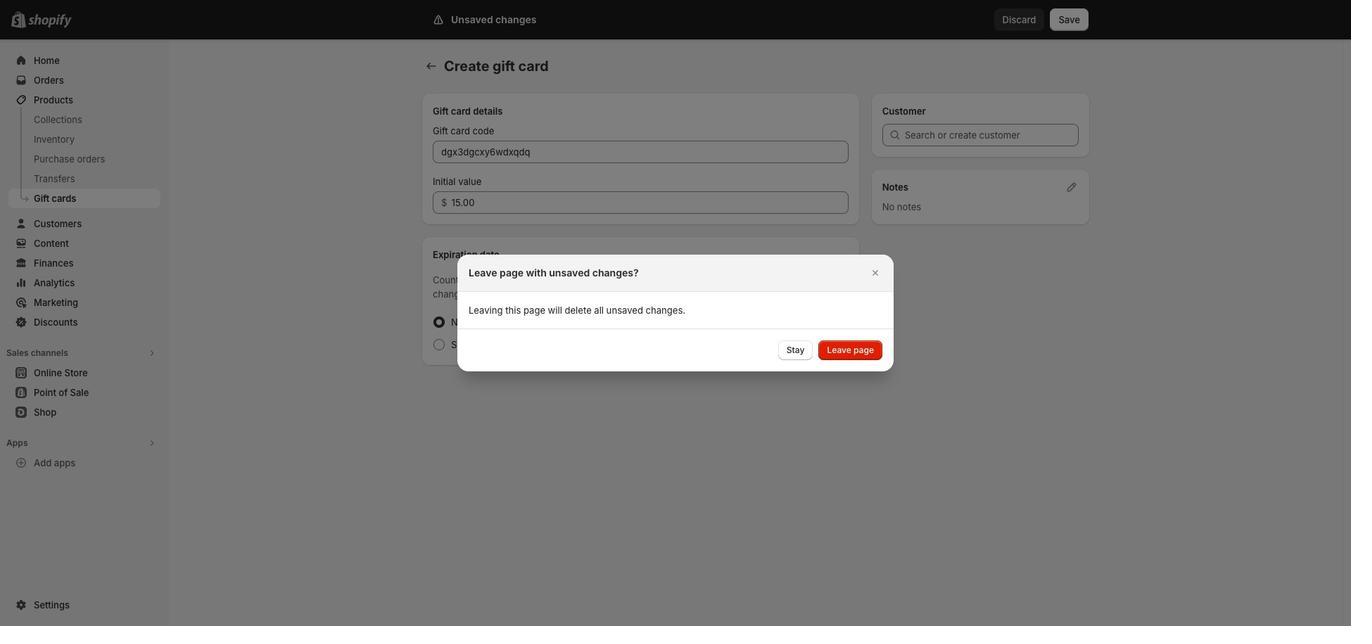Task type: vqa. For each thing, say whether or not it's contained in the screenshot.
the Shopify 'image' on the left
yes



Task type: locate. For each thing, give the bounding box(es) containing it.
dialog
[[0, 255, 1352, 372]]



Task type: describe. For each thing, give the bounding box(es) containing it.
shopify image
[[31, 14, 75, 28]]



